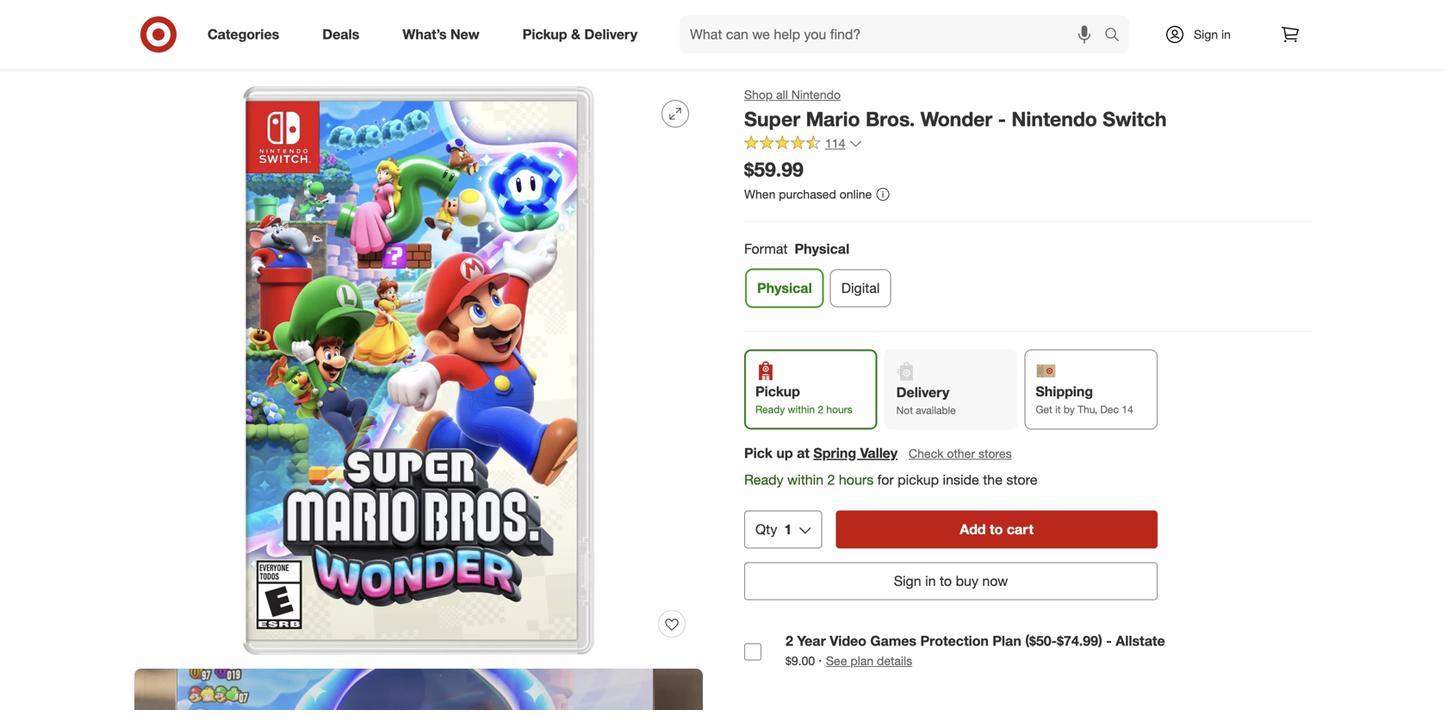Task type: vqa. For each thing, say whether or not it's contained in the screenshot.
the bottommost a
no



Task type: locate. For each thing, give the bounding box(es) containing it.
nintendo left switch
[[1012, 107, 1098, 131]]

deals link
[[308, 16, 381, 53]]

sign in link
[[1151, 16, 1258, 53]]

0 vertical spatial delivery
[[585, 26, 638, 43]]

0 vertical spatial 2
[[818, 403, 824, 416]]

1 vertical spatial in
[[926, 572, 936, 589]]

114 link
[[745, 135, 863, 155]]

to left buy
[[940, 572, 952, 589]]

purchased
[[779, 187, 837, 202]]

1 horizontal spatial in
[[1222, 27, 1231, 42]]

hours down spring valley button
[[839, 471, 874, 488]]

add
[[960, 521, 986, 538]]

stores
[[979, 446, 1012, 461]]

0 vertical spatial hours
[[827, 403, 853, 416]]

within
[[788, 403, 815, 416], [788, 471, 824, 488]]

$74.99)
[[1058, 632, 1103, 649]]

2
[[818, 403, 824, 416], [828, 471, 835, 488], [786, 632, 794, 649]]

pickup & delivery link
[[508, 16, 659, 53]]

to right the add
[[990, 521, 1004, 538]]

2 horizontal spatial 2
[[828, 471, 835, 488]]

1 horizontal spatial -
[[1107, 632, 1112, 649]]

1 horizontal spatial sign
[[1195, 27, 1219, 42]]

0 vertical spatial ready
[[756, 403, 785, 416]]

&
[[571, 26, 581, 43]]

group
[[743, 239, 1313, 314]]

the
[[984, 471, 1003, 488]]

1 vertical spatial pickup
[[756, 383, 801, 400]]

ready down pick
[[745, 471, 784, 488]]

/
[[171, 53, 175, 68]]

physical
[[795, 240, 850, 257], [758, 279, 812, 296]]

0 vertical spatial to
[[990, 521, 1004, 538]]

1 vertical spatial -
[[1107, 632, 1112, 649]]

sign for sign in to buy now
[[894, 572, 922, 589]]

shop all nintendo super mario bros. wonder - nintendo switch
[[745, 87, 1167, 131]]

in for sign in
[[1222, 27, 1231, 42]]

- right the $74.99)
[[1107, 632, 1112, 649]]

delivery inside "pickup & delivery" link
[[585, 26, 638, 43]]

hours up "spring"
[[827, 403, 853, 416]]

it
[[1056, 403, 1061, 416]]

pickup up up
[[756, 383, 801, 400]]

shipping get it by thu, dec 14
[[1036, 383, 1134, 416]]

in
[[1222, 27, 1231, 42], [926, 572, 936, 589]]

1 horizontal spatial to
[[990, 521, 1004, 538]]

1 within from the top
[[788, 403, 815, 416]]

1 vertical spatial 2
[[828, 471, 835, 488]]

1 vertical spatial sign
[[894, 572, 922, 589]]

in for sign in to buy now
[[926, 572, 936, 589]]

up
[[777, 445, 793, 461]]

sign for sign in
[[1195, 27, 1219, 42]]

at
[[797, 445, 810, 461]]

ready up pick
[[756, 403, 785, 416]]

to inside button
[[940, 572, 952, 589]]

14
[[1122, 403, 1134, 416]]

pickup
[[523, 26, 568, 43], [756, 383, 801, 400]]

0 horizontal spatial to
[[940, 572, 952, 589]]

0 vertical spatial nintendo
[[792, 87, 841, 102]]

see plan details button
[[826, 653, 913, 670]]

2 year video games protection plan ($50-$74.99) - allstate $9.00 · see plan details
[[786, 632, 1166, 669]]

store
[[1007, 471, 1038, 488]]

0 horizontal spatial delivery
[[585, 26, 638, 43]]

physical up physical link
[[795, 240, 850, 257]]

0 horizontal spatial -
[[999, 107, 1007, 131]]

categories
[[208, 26, 279, 43]]

-
[[999, 107, 1007, 131], [1107, 632, 1112, 649]]

format
[[745, 240, 788, 257]]

new
[[451, 26, 480, 43]]

2 vertical spatial 2
[[786, 632, 794, 649]]

2 left year
[[786, 632, 794, 649]]

format physical
[[745, 240, 850, 257]]

sign in to buy now button
[[745, 562, 1158, 600]]

within inside the pickup ready within 2 hours
[[788, 403, 815, 416]]

not
[[897, 404, 914, 417]]

check
[[909, 446, 944, 461]]

1 vertical spatial delivery
[[897, 384, 950, 401]]

1 horizontal spatial delivery
[[897, 384, 950, 401]]

delivery right &
[[585, 26, 638, 43]]

plan
[[851, 653, 874, 668]]

thu,
[[1078, 403, 1098, 416]]

sign inside button
[[894, 572, 922, 589]]

physical link
[[746, 269, 824, 307]]

delivery
[[585, 26, 638, 43], [897, 384, 950, 401]]

games
[[871, 632, 917, 649]]

to inside button
[[990, 521, 1004, 538]]

target /
[[134, 53, 175, 68]]

nintendo
[[792, 87, 841, 102], [1012, 107, 1098, 131]]

super mario bros. wonder - nintendo switch, 1 of 15 image
[[134, 86, 703, 655]]

see
[[826, 653, 848, 668]]

to
[[990, 521, 1004, 538], [940, 572, 952, 589]]

available
[[916, 404, 956, 417]]

delivery up "available"
[[897, 384, 950, 401]]

when
[[745, 187, 776, 202]]

ready
[[756, 403, 785, 416], [745, 471, 784, 488]]

physical down format physical
[[758, 279, 812, 296]]

0 horizontal spatial sign
[[894, 572, 922, 589]]

online
[[840, 187, 872, 202]]

1 horizontal spatial 2
[[818, 403, 824, 416]]

within up at
[[788, 403, 815, 416]]

0 horizontal spatial pickup
[[523, 26, 568, 43]]

sign
[[1195, 27, 1219, 42], [894, 572, 922, 589]]

hours
[[827, 403, 853, 416], [839, 471, 874, 488]]

advertisement region
[[121, 0, 1327, 34]]

pickup inside the pickup ready within 2 hours
[[756, 383, 801, 400]]

pickup left &
[[523, 26, 568, 43]]

1 horizontal spatial pickup
[[756, 383, 801, 400]]

0 vertical spatial pickup
[[523, 26, 568, 43]]

2 within from the top
[[788, 471, 824, 488]]

2 up pick up at spring valley
[[818, 403, 824, 416]]

add to cart
[[960, 521, 1034, 538]]

pickup for &
[[523, 26, 568, 43]]

nintendo up the mario
[[792, 87, 841, 102]]

cart
[[1007, 521, 1034, 538]]

0 vertical spatial sign
[[1195, 27, 1219, 42]]

in inside button
[[926, 572, 936, 589]]

what's
[[403, 26, 447, 43]]

0 horizontal spatial 2
[[786, 632, 794, 649]]

allstate
[[1116, 632, 1166, 649]]

by
[[1064, 403, 1075, 416]]

when purchased online
[[745, 187, 872, 202]]

0 vertical spatial within
[[788, 403, 815, 416]]

1 vertical spatial to
[[940, 572, 952, 589]]

shop
[[745, 87, 773, 102]]

1 horizontal spatial nintendo
[[1012, 107, 1098, 131]]

0 vertical spatial -
[[999, 107, 1007, 131]]

1 vertical spatial within
[[788, 471, 824, 488]]

- right the wonder
[[999, 107, 1007, 131]]

0 vertical spatial in
[[1222, 27, 1231, 42]]

2 down "spring"
[[828, 471, 835, 488]]

spring
[[814, 445, 857, 461]]

within down at
[[788, 471, 824, 488]]

- inside 2 year video games protection plan ($50-$74.99) - allstate $9.00 · see plan details
[[1107, 632, 1112, 649]]

0 horizontal spatial in
[[926, 572, 936, 589]]

None checkbox
[[745, 644, 762, 661]]

details
[[877, 653, 913, 668]]



Task type: describe. For each thing, give the bounding box(es) containing it.
group containing format
[[743, 239, 1313, 314]]

114
[[826, 136, 846, 151]]

target link
[[134, 53, 167, 68]]

video
[[830, 632, 867, 649]]

deals
[[323, 26, 360, 43]]

get
[[1036, 403, 1053, 416]]

sign in
[[1195, 27, 1231, 42]]

search button
[[1097, 16, 1139, 57]]

1 vertical spatial physical
[[758, 279, 812, 296]]

$59.99
[[745, 157, 804, 182]]

pickup ready within 2 hours
[[756, 383, 853, 416]]

What can we help you find? suggestions appear below search field
[[680, 16, 1109, 53]]

inside
[[943, 471, 980, 488]]

check other stores
[[909, 446, 1012, 461]]

add to cart button
[[836, 510, 1158, 548]]

qty
[[756, 521, 778, 538]]

target
[[134, 53, 167, 68]]

($50-
[[1026, 632, 1058, 649]]

0 horizontal spatial nintendo
[[792, 87, 841, 102]]

shipping
[[1036, 383, 1094, 400]]

$9.00
[[786, 653, 815, 668]]

2 inside the pickup ready within 2 hours
[[818, 403, 824, 416]]

sign in to buy now
[[894, 572, 1009, 589]]

plan
[[993, 632, 1022, 649]]

pickup & delivery
[[523, 26, 638, 43]]

search
[[1097, 28, 1139, 44]]

pick
[[745, 445, 773, 461]]

super
[[745, 107, 801, 131]]

what's new link
[[388, 16, 501, 53]]

categories link
[[193, 16, 301, 53]]

1 vertical spatial nintendo
[[1012, 107, 1098, 131]]

pickup for ready
[[756, 383, 801, 400]]

ready within 2 hours for pickup inside the store
[[745, 471, 1038, 488]]

1
[[785, 521, 792, 538]]

all
[[777, 87, 788, 102]]

buy
[[956, 572, 979, 589]]

protection
[[921, 632, 989, 649]]

other
[[947, 446, 976, 461]]

for
[[878, 471, 894, 488]]

now
[[983, 572, 1009, 589]]

·
[[819, 652, 823, 669]]

delivery not available
[[897, 384, 956, 417]]

0 vertical spatial physical
[[795, 240, 850, 257]]

switch
[[1103, 107, 1167, 131]]

pickup
[[898, 471, 939, 488]]

mario
[[806, 107, 861, 131]]

bros.
[[866, 107, 915, 131]]

1 vertical spatial ready
[[745, 471, 784, 488]]

check other stores button
[[908, 444, 1013, 463]]

valley
[[861, 445, 898, 461]]

pick up at spring valley
[[745, 445, 898, 461]]

ready inside the pickup ready within 2 hours
[[756, 403, 785, 416]]

1 vertical spatial hours
[[839, 471, 874, 488]]

year
[[797, 632, 826, 649]]

dec
[[1101, 403, 1119, 416]]

- inside "shop all nintendo super mario bros. wonder - nintendo switch"
[[999, 107, 1007, 131]]

digital link
[[831, 269, 892, 307]]

2 inside 2 year video games protection plan ($50-$74.99) - allstate $9.00 · see plan details
[[786, 632, 794, 649]]

wonder
[[921, 107, 993, 131]]

hours inside the pickup ready within 2 hours
[[827, 403, 853, 416]]

spring valley button
[[814, 443, 898, 463]]

digital
[[842, 279, 880, 296]]

what's new
[[403, 26, 480, 43]]

image gallery element
[[134, 86, 703, 710]]

qty 1
[[756, 521, 792, 538]]

delivery inside 'delivery not available'
[[897, 384, 950, 401]]



